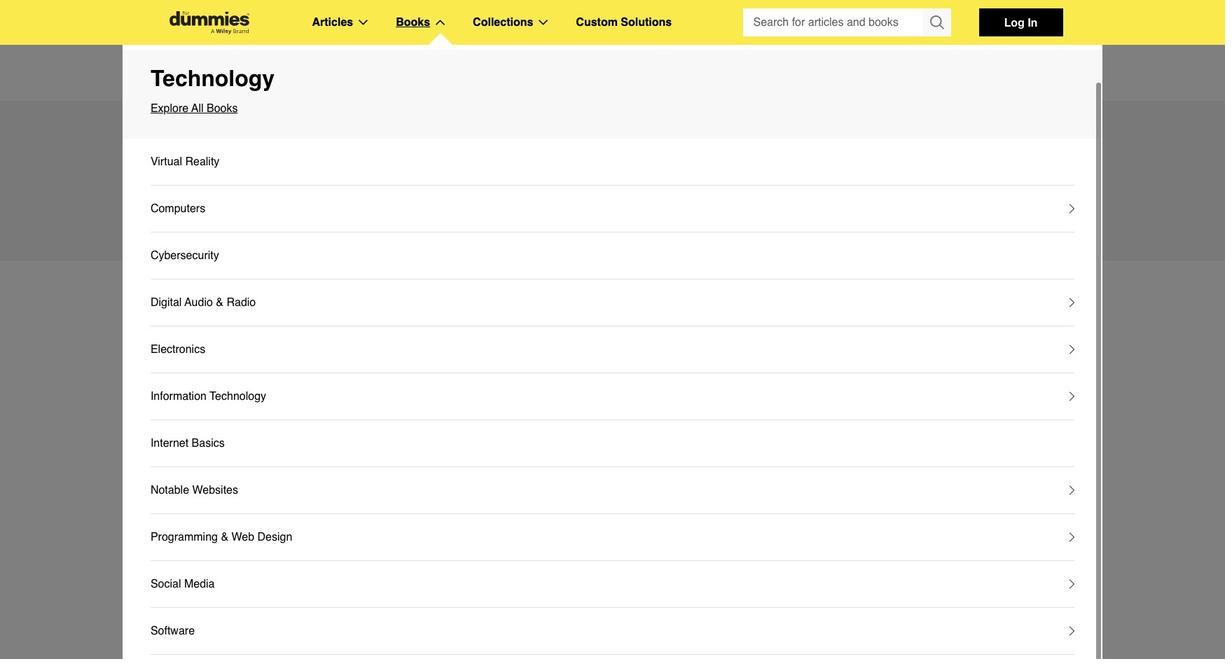 Task type: vqa. For each thing, say whether or not it's contained in the screenshot.
Content on the left bottom of page
yes



Task type: locate. For each thing, give the bounding box(es) containing it.
it's
[[342, 188, 355, 200]]

virtual reality link
[[151, 139, 1075, 186], [151, 153, 220, 171]]

technology for technology
[[151, 65, 275, 91]]

explore
[[151, 102, 189, 115]]

open sub-categories image for &
[[1070, 532, 1075, 542]]

0 horizontal spatial in
[[286, 188, 294, 200]]

0 horizontal spatial arduino
[[162, 130, 296, 170]]

home link
[[162, 64, 192, 82]]

filter
[[162, 397, 193, 411]]

& left "web"
[[221, 531, 228, 544]]

1 horizontal spatial arduino
[[392, 408, 435, 421]]

programming & web design
[[151, 531, 292, 544]]

programming & web design link
[[151, 528, 292, 546]]

italy,
[[297, 188, 320, 200]]

2 internet basics link from the top
[[151, 434, 225, 453]]

open sub-categories image
[[1070, 204, 1075, 214], [1070, 298, 1075, 308], [1070, 345, 1075, 355], [1070, 392, 1075, 401], [1070, 579, 1075, 589]]

technology
[[151, 65, 275, 91], [206, 67, 263, 79], [210, 390, 266, 403]]

open sub-categories image inside the digital audio & radio button
[[1070, 298, 1075, 308]]

virtual
[[151, 156, 182, 168]]

learn
[[201, 206, 226, 219]]

electronics button
[[151, 326, 1075, 373]]

all
[[191, 102, 204, 115]]

information technology link
[[151, 387, 266, 406]]

explore all books
[[151, 102, 238, 115]]

digital audio & radio link
[[151, 294, 256, 312]]

open article categories image
[[359, 20, 368, 25]]

like
[[229, 188, 246, 200]]

1 open sub-categories image from the top
[[1070, 486, 1075, 495]]

internet
[[151, 437, 189, 450]]

2022
[[510, 467, 535, 480]]

open sub-categories image inside information technology "button"
[[1070, 392, 1075, 401]]

in left the
[[380, 206, 389, 219]]

software
[[151, 625, 195, 638]]

2 vertical spatial open sub-categories image
[[1070, 626, 1075, 636]]

sound
[[196, 188, 226, 200]]

and
[[701, 188, 721, 200]]

1 vertical spatial open sub-categories image
[[1070, 532, 1075, 542]]

social media link
[[151, 575, 215, 593]]

0 vertical spatial in
[[286, 188, 294, 200]]

technology for technology articles
[[206, 67, 263, 79]]

16-
[[494, 467, 510, 480]]

cheat
[[187, 556, 214, 567]]

26 results
[[162, 427, 205, 438]]

design
[[258, 531, 292, 544]]

open sub-categories image inside programming & web design button
[[1070, 532, 1075, 542]]

1 virtual reality link from the top
[[151, 139, 1075, 186]]

websites
[[192, 484, 238, 497]]

virtual reality link up the may
[[151, 153, 220, 171]]

log
[[1004, 15, 1025, 29]]

arduino left the libraries
[[548, 639, 604, 656]]

open sub-categories image
[[1070, 486, 1075, 495], [1070, 532, 1075, 542], [1070, 626, 1075, 636]]

3 open sub-categories image from the top
[[1070, 626, 1075, 636]]

finding
[[392, 639, 444, 656]]

content
[[183, 470, 231, 485]]

cybersecurity link down to
[[151, 247, 219, 265]]

1 vertical spatial arduino
[[392, 408, 435, 421]]

1 vertical spatial in
[[380, 206, 389, 219]]

arduino for arduino articles
[[162, 130, 296, 170]]

computers button
[[151, 186, 1075, 233]]

cybersecurity link
[[151, 233, 1075, 280], [151, 247, 219, 265]]

0 vertical spatial open sub-categories image
[[1070, 486, 1075, 495]]

collections
[[473, 16, 533, 29]]

cybersecurity link down electronic
[[151, 233, 1075, 280]]

arduino down books
[[162, 130, 296, 170]]

& inside button
[[221, 531, 228, 544]]

information technology button
[[151, 373, 1075, 420]]

notable websites link
[[151, 481, 238, 500]]

2 horizontal spatial arduino
[[548, 639, 604, 656]]

2 vertical spatial arduino
[[548, 639, 604, 656]]

log in link
[[979, 8, 1063, 36]]

open book categories image
[[436, 20, 445, 25]]

5 open sub-categories image from the top
[[1070, 579, 1075, 589]]

in
[[1028, 15, 1038, 29]]

open sub-categories image inside notable websites button
[[1070, 486, 1075, 495]]

collection
[[466, 188, 513, 200]]

internet basics
[[151, 437, 225, 450]]

2 virtual reality link from the top
[[151, 153, 220, 171]]

0 vertical spatial &
[[216, 296, 223, 309]]

custom
[[576, 16, 618, 29]]

& right 'audio'
[[216, 296, 223, 309]]

electronics
[[151, 343, 205, 356]]

technology inside "button"
[[210, 390, 266, 403]]

an
[[400, 188, 412, 200]]

4 open sub-categories image from the top
[[1070, 392, 1075, 401]]

logo image
[[162, 11, 256, 34]]

0 vertical spatial arduino
[[162, 130, 296, 170]]

you
[[732, 188, 750, 200]]

libraries
[[608, 639, 670, 656]]

social media
[[151, 578, 215, 591]]

1 internet basics link from the top
[[151, 420, 1075, 467]]

1 open sub-categories image from the top
[[1070, 204, 1075, 214]]

2 open sub-categories image from the top
[[1070, 532, 1075, 542]]

articles
[[312, 16, 353, 29], [266, 67, 302, 79], [306, 130, 433, 170], [162, 289, 236, 315]]

around
[[277, 206, 312, 219]]

arduino up article at left bottom
[[392, 408, 435, 421]]

group
[[743, 8, 951, 36]]

home
[[162, 67, 192, 79]]

open sub-categories image for technology
[[1070, 392, 1075, 401]]

virtual reality link up electronic
[[151, 139, 1075, 186]]

3 open sub-categories image from the top
[[1070, 345, 1075, 355]]

articles from
[[162, 289, 294, 315]]

open sub-categories image inside social media button
[[1070, 579, 1075, 589]]

article
[[392, 467, 423, 480]]

information
[[151, 390, 207, 403]]

social media button
[[151, 561, 1075, 608]]

but
[[323, 188, 339, 200]]

your
[[229, 206, 251, 219]]

right
[[410, 206, 432, 219]]

1 vertical spatial &
[[221, 531, 228, 544]]

want
[[162, 206, 186, 219]]

open sub-categories image for media
[[1070, 579, 1075, 589]]

radio
[[227, 296, 256, 309]]

26
[[162, 427, 173, 438]]

1 horizontal spatial in
[[380, 206, 389, 219]]

2 open sub-categories image from the top
[[1070, 298, 1075, 308]]

awesome
[[415, 188, 463, 200]]

in up around
[[286, 188, 294, 200]]

electronics link
[[151, 341, 205, 359]]



Task type: describe. For each thing, give the bounding box(es) containing it.
may
[[172, 188, 193, 200]]

sheet
[[216, 556, 242, 567]]

computers
[[151, 202, 205, 215]]

technology articles
[[206, 67, 302, 79]]

open sub-categories image for websites
[[1070, 486, 1075, 495]]

way
[[254, 206, 274, 219]]

finding and browsing arduino libraries link
[[392, 637, 1063, 658]]

programming & web design button
[[151, 514, 1075, 561]]

1 cybersecurity link from the top
[[151, 233, 1075, 280]]

filter results
[[162, 397, 242, 411]]

open collections list image
[[539, 20, 548, 25]]

open sub-categories image inside electronics "button"
[[1070, 345, 1075, 355]]

open sub-categories image inside computers button
[[1070, 204, 1075, 214]]

custom solutions link
[[576, 13, 672, 32]]

cheat sheet
[[187, 556, 242, 567]]

basics
[[192, 437, 225, 450]]

the
[[392, 206, 407, 219]]

audio
[[185, 296, 213, 309]]

arduino link
[[392, 406, 1063, 424]]

content type
[[183, 470, 263, 485]]

computers link
[[151, 200, 205, 218]]

media
[[184, 578, 215, 591]]

actually
[[359, 188, 397, 200]]

them,
[[315, 206, 344, 219]]

from
[[242, 289, 294, 315]]

books
[[207, 102, 238, 115]]

interactive
[[529, 188, 580, 200]]

1
[[358, 556, 364, 567]]

notable websites
[[151, 484, 238, 497]]

type
[[234, 470, 263, 485]]

results
[[197, 397, 242, 411]]

article / updated 08-16-2022
[[392, 467, 535, 480]]

& inside button
[[216, 296, 223, 309]]

finding and browsing arduino libraries
[[392, 639, 670, 656]]

of
[[516, 188, 526, 200]]

technology articles link
[[206, 64, 302, 82]]

information technology
[[151, 390, 266, 403]]

open sub-categories image inside software "button"
[[1070, 626, 1075, 636]]

digital
[[151, 296, 182, 309]]

open sub-categories image for audio
[[1070, 298, 1075, 308]]

custom solutions
[[576, 16, 672, 29]]

and
[[448, 639, 474, 656]]

08-
[[478, 467, 494, 480]]

browsing
[[478, 639, 545, 656]]

town
[[259, 188, 282, 200]]

cookie consent banner dialog
[[0, 609, 1225, 659]]

arduino articles
[[162, 130, 433, 170]]

a
[[249, 188, 256, 200]]

virtual reality
[[151, 156, 220, 168]]

to
[[189, 206, 198, 219]]

it
[[162, 188, 168, 200]]

components.
[[634, 188, 698, 200]]

results
[[176, 427, 205, 438]]

log in
[[1004, 15, 1038, 29]]

programming
[[151, 531, 218, 544]]

if
[[724, 188, 729, 200]]

Search for articles and books text field
[[743, 8, 924, 36]]

notable websites button
[[151, 467, 1075, 514]]

social
[[151, 578, 181, 591]]

cybersecurity
[[151, 249, 219, 262]]

arduino for arduino
[[392, 408, 435, 421]]

software button
[[151, 608, 1075, 655]]

it may sound like a town in italy, but it's actually an awesome collection of interactive electronic components. and if you want to learn your way around them, you're in the right place.
[[162, 188, 750, 219]]

place.
[[435, 206, 465, 219]]

digital audio & radio
[[151, 296, 256, 309]]

/
[[426, 467, 429, 480]]

solutions
[[621, 16, 672, 29]]

books
[[396, 16, 430, 29]]

electronic
[[583, 188, 631, 200]]

explore all books link
[[151, 99, 1075, 118]]

updated
[[432, 467, 475, 480]]

content type button
[[162, 455, 263, 501]]

software link
[[151, 622, 195, 640]]

2 cybersecurity link from the top
[[151, 247, 219, 265]]

you're
[[347, 206, 377, 219]]

notable
[[151, 484, 189, 497]]



